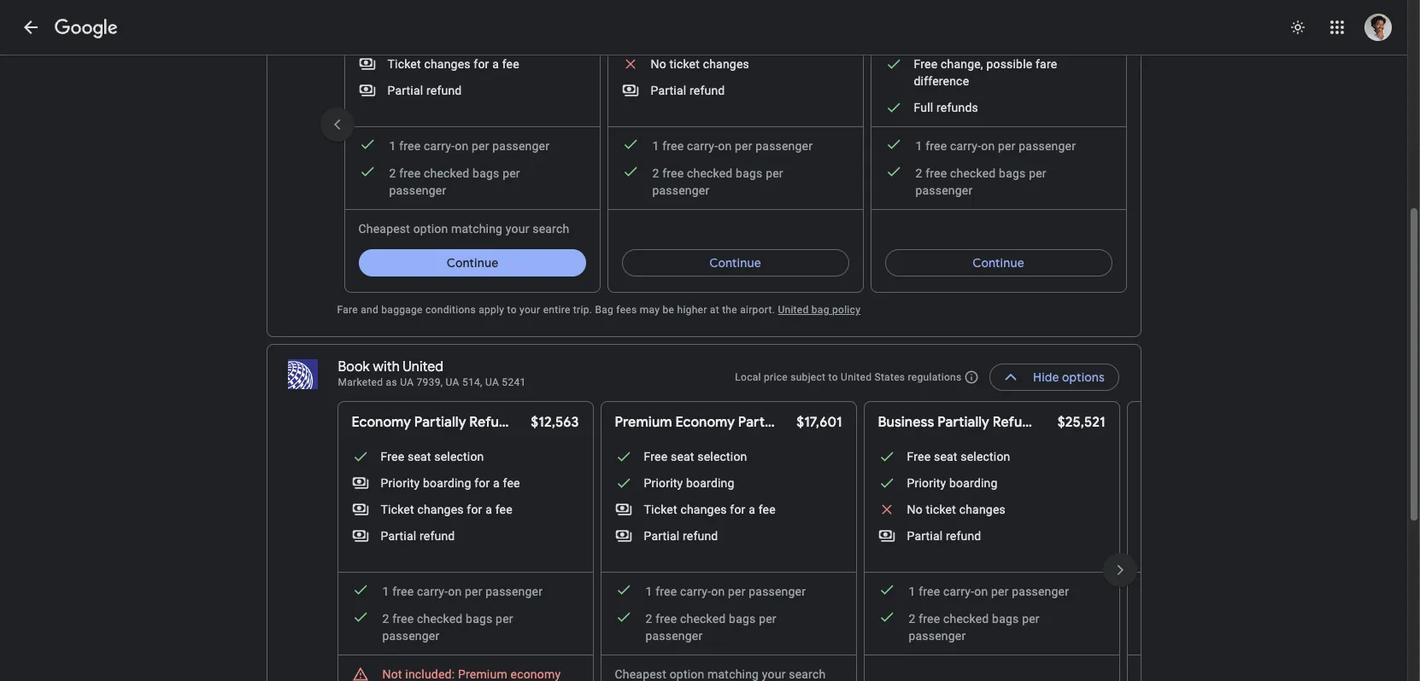 Task type: describe. For each thing, give the bounding box(es) containing it.
apply
[[479, 304, 504, 316]]

seat for economy
[[408, 450, 431, 464]]

entire
[[543, 304, 571, 316]]

bag
[[812, 304, 830, 316]]

book with united marketed as ua 7939, ua 514, ua 5241
[[338, 359, 526, 389]]

marketed
[[338, 377, 383, 389]]

$12,563
[[531, 414, 579, 432]]

partial for premium
[[644, 530, 680, 544]]

boarding for economy
[[423, 477, 471, 491]]

0 horizontal spatial no
[[651, 57, 666, 71]]

2 similar from the left
[[835, 414, 875, 432]]

1 vertical spatial no
[[907, 503, 923, 517]]

hide options button
[[990, 357, 1120, 398]]

5241
[[502, 377, 526, 389]]

priority boarding for a fee
[[381, 477, 520, 491]]

1 ua from the left
[[400, 377, 414, 389]]

with
[[373, 359, 400, 376]]

change appearance image
[[1278, 7, 1319, 48]]

2 ua from the left
[[446, 377, 460, 389]]

1 horizontal spatial no ticket changes
[[907, 503, 1006, 517]]

partial for economy
[[381, 530, 416, 544]]

baggage
[[381, 304, 423, 316]]

0 vertical spatial your
[[506, 222, 530, 236]]

partially for business
[[938, 414, 990, 432]]

free seat selection for business
[[907, 450, 1011, 464]]

and
[[361, 304, 379, 316]]

local
[[735, 372, 761, 384]]

or for economy partially refundable
[[546, 414, 559, 432]]

0 horizontal spatial no ticket changes
[[651, 57, 749, 71]]

refundable for $25,521
[[993, 414, 1066, 432]]

free for business partially refundable or similar
[[907, 450, 931, 464]]

2 horizontal spatial united
[[841, 372, 872, 384]]

free for economy partially refundable or similar
[[381, 450, 405, 464]]

regulations
[[908, 372, 962, 384]]

refund for premium
[[683, 530, 718, 544]]

priority boarding for economy
[[644, 477, 735, 491]]

similar for economy partially refundable or similar
[[562, 414, 603, 432]]

seat for business
[[934, 450, 958, 464]]

7939,
[[417, 377, 443, 389]]

the
[[722, 304, 737, 316]]

airport.
[[740, 304, 775, 316]]

ref
[[793, 414, 815, 432]]

free change, possible fare difference
[[914, 57, 1057, 88]]

price
[[764, 372, 788, 384]]

partial refund for business
[[907, 530, 981, 544]]

continue for partial refund
[[709, 256, 761, 271]]

ticket for premium
[[644, 503, 677, 517]]

selection for business
[[961, 450, 1011, 464]]

$25,521
[[1058, 414, 1105, 432]]

free for premium economy partially ref or similar
[[644, 450, 668, 464]]

conditions
[[426, 304, 476, 316]]

bag
[[595, 304, 614, 316]]

business partially refundable or similar
[[878, 414, 1126, 432]]

$17,601
[[797, 414, 842, 432]]

1 economy from the left
[[352, 414, 411, 432]]

hide
[[1034, 370, 1060, 385]]

priority boarding for partially
[[907, 477, 998, 491]]

at
[[710, 304, 719, 316]]

go back image
[[21, 17, 41, 38]]

fare and baggage conditions apply to your entire trip.  bag fees may be higher at the airport. united bag policy
[[337, 304, 861, 316]]

boarding for business
[[950, 477, 998, 491]]

free seat selection for economy
[[381, 450, 484, 464]]

fees
[[616, 304, 637, 316]]

economy partially refundable or similar
[[352, 414, 603, 432]]

full refunds
[[914, 101, 978, 115]]

1 vertical spatial your
[[520, 304, 540, 316]]

2 or from the left
[[818, 414, 832, 432]]

trip.
[[573, 304, 592, 316]]

ticket changes for a fee for economy
[[381, 503, 513, 517]]

united bag policy link
[[778, 304, 861, 316]]



Task type: locate. For each thing, give the bounding box(es) containing it.
fee
[[502, 57, 519, 71], [503, 477, 520, 491], [495, 503, 513, 517], [759, 503, 776, 517]]

1 horizontal spatial ticket
[[926, 503, 956, 517]]

3 continue from the left
[[973, 256, 1025, 271]]

1 selection from the left
[[434, 450, 484, 464]]

economy down as
[[352, 414, 411, 432]]

continue button
[[359, 243, 586, 284], [622, 243, 849, 284], [885, 243, 1112, 284]]

2 free seat selection from the left
[[644, 450, 747, 464]]

1 horizontal spatial to
[[829, 372, 838, 384]]

states
[[875, 372, 905, 384]]

1 horizontal spatial no
[[907, 503, 923, 517]]

priority for premium
[[644, 477, 683, 491]]

boarding down economy partially refundable or similar
[[423, 477, 471, 491]]

1 seat from the left
[[408, 450, 431, 464]]

2 priority boarding from the left
[[907, 477, 998, 491]]

boarding for premium
[[686, 477, 735, 491]]

economy
[[352, 414, 411, 432], [676, 414, 735, 432]]

2 horizontal spatial partially
[[938, 414, 990, 432]]

ticket
[[388, 57, 421, 71], [381, 503, 414, 517], [644, 503, 677, 517]]

free inside free change, possible fare difference
[[914, 57, 938, 71]]

2 priority from the left
[[644, 477, 683, 491]]

priority boarding
[[644, 477, 735, 491], [907, 477, 998, 491]]

1 priority boarding from the left
[[644, 477, 735, 491]]

boarding down 'business partially refundable or similar'
[[950, 477, 998, 491]]

continue button for partial refund
[[622, 243, 849, 284]]

ticket changes for a fee
[[388, 57, 519, 71], [381, 503, 513, 517], [644, 503, 776, 517]]

united inside book with united marketed as ua 7939, ua 514, ua 5241
[[403, 359, 444, 376]]

priority
[[381, 477, 420, 491], [644, 477, 683, 491], [907, 477, 946, 491]]

seat down "business"
[[934, 450, 958, 464]]

premium economy partially ref or similar
[[615, 414, 875, 432]]

seat
[[408, 450, 431, 464], [671, 450, 694, 464], [934, 450, 958, 464]]

1 horizontal spatial continue button
[[622, 243, 849, 284]]

premium
[[615, 414, 672, 432]]

0 horizontal spatial selection
[[434, 450, 484, 464]]

selection
[[434, 450, 484, 464], [698, 450, 747, 464], [961, 450, 1011, 464]]

partially down regulations
[[938, 414, 990, 432]]

0 horizontal spatial united
[[403, 359, 444, 376]]

1 vertical spatial no ticket changes
[[907, 503, 1006, 517]]

refund for business
[[946, 530, 981, 544]]

1 horizontal spatial priority
[[644, 477, 683, 491]]

ua right '514,' at the bottom of page
[[485, 377, 499, 389]]

refundable down the 'hide'
[[993, 414, 1066, 432]]

ua
[[400, 377, 414, 389], [446, 377, 460, 389], [485, 377, 499, 389]]

3 ua from the left
[[485, 377, 499, 389]]

514,
[[462, 377, 483, 389]]

priority boarding down the premium in the left bottom of the page
[[644, 477, 735, 491]]

2 free checked bags per passenger
[[389, 167, 520, 197], [653, 167, 783, 197], [916, 167, 1047, 197], [382, 613, 513, 644], [646, 613, 777, 644], [909, 613, 1040, 644]]

free down "business"
[[907, 450, 931, 464]]

0 horizontal spatial boarding
[[423, 477, 471, 491]]

1 free seat selection from the left
[[381, 450, 484, 464]]

free down the premium in the left bottom of the page
[[644, 450, 668, 464]]

fare
[[337, 304, 358, 316]]

2 seat from the left
[[671, 450, 694, 464]]

for
[[474, 57, 489, 71], [475, 477, 490, 491], [467, 503, 482, 517], [730, 503, 746, 517]]

2 partially from the left
[[738, 414, 790, 432]]

seat for premium
[[671, 450, 694, 464]]

1 horizontal spatial priority boarding
[[907, 477, 998, 491]]

3 free seat selection from the left
[[907, 450, 1011, 464]]

0 horizontal spatial free seat selection
[[381, 450, 484, 464]]

bags
[[473, 167, 499, 180], [736, 167, 763, 180], [999, 167, 1026, 180], [466, 613, 493, 626], [729, 613, 756, 626], [992, 613, 1019, 626]]

free seat selection for premium
[[644, 450, 747, 464]]

free up priority boarding for a fee
[[381, 450, 405, 464]]

to right subject
[[829, 372, 838, 384]]

1 continue from the left
[[446, 256, 498, 271]]

3 partially from the left
[[938, 414, 990, 432]]

book
[[338, 359, 370, 376]]

1 horizontal spatial boarding
[[686, 477, 735, 491]]

1 priority from the left
[[381, 477, 420, 491]]

0 horizontal spatial ua
[[400, 377, 414, 389]]

1 partially from the left
[[414, 414, 466, 432]]

2 economy from the left
[[676, 414, 735, 432]]

partially left ref
[[738, 414, 790, 432]]

cheapest
[[359, 222, 410, 236]]

0 vertical spatial ticket
[[670, 57, 700, 71]]

business
[[878, 414, 934, 432]]

0 vertical spatial no
[[651, 57, 666, 71]]

0 horizontal spatial continue button
[[359, 243, 586, 284]]

similar down local price subject to united states regulations
[[835, 414, 875, 432]]

carry-
[[424, 139, 455, 153], [687, 139, 718, 153], [950, 139, 981, 153], [417, 585, 448, 599], [680, 585, 711, 599], [943, 585, 974, 599]]

partially down 7939,
[[414, 414, 466, 432]]

economy right the premium in the left bottom of the page
[[676, 414, 735, 432]]

ua right as
[[400, 377, 414, 389]]

free
[[399, 139, 421, 153], [663, 139, 684, 153], [926, 139, 947, 153], [399, 167, 421, 180], [663, 167, 684, 180], [926, 167, 947, 180], [392, 585, 414, 599], [656, 585, 677, 599], [919, 585, 940, 599], [392, 613, 414, 626], [656, 613, 677, 626], [919, 613, 940, 626]]

checked
[[424, 167, 470, 180], [687, 167, 733, 180], [950, 167, 996, 180], [417, 613, 463, 626], [680, 613, 726, 626], [943, 613, 989, 626]]

0 horizontal spatial economy
[[352, 414, 411, 432]]

united
[[778, 304, 809, 316], [403, 359, 444, 376], [841, 372, 872, 384]]

partial for business
[[907, 530, 943, 544]]

1 vertical spatial ticket
[[926, 503, 956, 517]]

1 continue button from the left
[[359, 243, 586, 284]]

1 horizontal spatial or
[[818, 414, 832, 432]]

2 horizontal spatial similar
[[1086, 414, 1126, 432]]

free seat selection
[[381, 450, 484, 464], [644, 450, 747, 464], [907, 450, 1011, 464]]

0 horizontal spatial priority boarding
[[644, 477, 735, 491]]

united left bag at the top of page
[[778, 304, 809, 316]]

3 priority from the left
[[907, 477, 946, 491]]

1 horizontal spatial seat
[[671, 450, 694, 464]]

local price subject to united states regulations
[[735, 372, 962, 384]]

2 continue button from the left
[[622, 243, 849, 284]]

search
[[533, 222, 569, 236]]

a
[[492, 57, 499, 71], [493, 477, 500, 491], [486, 503, 492, 517], [749, 503, 755, 517]]

1 horizontal spatial partially
[[738, 414, 790, 432]]

0 horizontal spatial refundable
[[469, 414, 543, 432]]

selection down 'business partially refundable or similar'
[[961, 450, 1011, 464]]

1 horizontal spatial economy
[[676, 414, 735, 432]]

1 horizontal spatial free seat selection
[[644, 450, 747, 464]]

options
[[1063, 370, 1105, 385]]

priority for economy
[[381, 477, 420, 491]]

be
[[663, 304, 674, 316]]

refundable down 5241
[[469, 414, 543, 432]]

3 similar from the left
[[1086, 414, 1126, 432]]

selection down premium economy partially ref or similar
[[698, 450, 747, 464]]

0 vertical spatial no ticket changes
[[651, 57, 749, 71]]

2 horizontal spatial priority
[[907, 477, 946, 491]]

2 horizontal spatial selection
[[961, 450, 1011, 464]]

possible
[[987, 57, 1033, 71]]

priority for business
[[907, 477, 946, 491]]

united left states
[[841, 372, 872, 384]]

2 refundable from the left
[[993, 414, 1066, 432]]

refunds
[[937, 101, 978, 115]]

no
[[651, 57, 666, 71], [907, 503, 923, 517]]

refund for economy
[[420, 530, 455, 544]]

selection up priority boarding for a fee
[[434, 450, 484, 464]]

ua left '514,' at the bottom of page
[[446, 377, 460, 389]]

2 horizontal spatial boarding
[[950, 477, 998, 491]]

similar down options
[[1086, 414, 1126, 432]]

seat up priority boarding for a fee
[[408, 450, 431, 464]]

1
[[389, 139, 396, 153], [653, 139, 659, 153], [916, 139, 923, 153], [382, 585, 389, 599], [646, 585, 653, 599], [909, 585, 916, 599]]

on
[[455, 139, 469, 153], [718, 139, 732, 153], [981, 139, 995, 153], [448, 585, 462, 599], [711, 585, 725, 599], [974, 585, 988, 599]]

may
[[640, 304, 660, 316]]

refundable
[[469, 414, 543, 432], [993, 414, 1066, 432]]

similar for business partially refundable or similar
[[1086, 414, 1126, 432]]

united up 7939,
[[403, 359, 444, 376]]

2 continue from the left
[[709, 256, 761, 271]]

partially for economy
[[414, 414, 466, 432]]

or
[[546, 414, 559, 432], [818, 414, 832, 432], [1069, 414, 1083, 432]]

2 horizontal spatial continue
[[973, 256, 1025, 271]]

continue button for full refunds
[[885, 243, 1112, 284]]

partially
[[414, 414, 466, 432], [738, 414, 790, 432], [938, 414, 990, 432]]

2 horizontal spatial seat
[[934, 450, 958, 464]]

continue
[[446, 256, 498, 271], [709, 256, 761, 271], [973, 256, 1025, 271]]

free seat selection up priority boarding for a fee
[[381, 450, 484, 464]]

next image
[[1099, 550, 1140, 591]]

partial
[[388, 84, 423, 97], [651, 84, 687, 97], [381, 530, 416, 544], [644, 530, 680, 544], [907, 530, 943, 544]]

your
[[506, 222, 530, 236], [520, 304, 540, 316]]

1 horizontal spatial refundable
[[993, 414, 1066, 432]]

1 or from the left
[[546, 414, 559, 432]]

your left search
[[506, 222, 530, 236]]

previous image
[[317, 104, 358, 145]]

2
[[389, 167, 396, 180], [653, 167, 659, 180], [916, 167, 923, 180], [382, 613, 389, 626], [646, 613, 653, 626], [909, 613, 916, 626]]

your left entire
[[520, 304, 540, 316]]

0 horizontal spatial seat
[[408, 450, 431, 464]]

1 horizontal spatial ua
[[446, 377, 460, 389]]

3 or from the left
[[1069, 414, 1083, 432]]

similar left the premium in the left bottom of the page
[[562, 414, 603, 432]]

2 boarding from the left
[[686, 477, 735, 491]]

1 horizontal spatial selection
[[698, 450, 747, 464]]

to
[[507, 304, 517, 316], [829, 372, 838, 384]]

2 horizontal spatial or
[[1069, 414, 1083, 432]]

1 vertical spatial to
[[829, 372, 838, 384]]

0 horizontal spatial similar
[[562, 414, 603, 432]]

3 boarding from the left
[[950, 477, 998, 491]]

changes
[[424, 57, 471, 71], [703, 57, 749, 71], [417, 503, 464, 517], [681, 503, 727, 517], [959, 503, 1006, 517]]

partial refund for premium
[[644, 530, 718, 544]]

1 refundable from the left
[[469, 414, 543, 432]]

2 horizontal spatial ua
[[485, 377, 499, 389]]

priority boarding down "business"
[[907, 477, 998, 491]]

0 horizontal spatial priority
[[381, 477, 420, 491]]

to right apply
[[507, 304, 517, 316]]

0 horizontal spatial ticket
[[670, 57, 700, 71]]

seat down the premium in the left bottom of the page
[[671, 450, 694, 464]]

ticket
[[670, 57, 700, 71], [926, 503, 956, 517]]

passenger
[[492, 139, 550, 153], [756, 139, 813, 153], [1019, 139, 1076, 153], [389, 184, 446, 197], [653, 184, 710, 197], [916, 184, 973, 197], [486, 585, 543, 599], [749, 585, 806, 599], [1012, 585, 1069, 599], [382, 630, 440, 644], [646, 630, 703, 644], [909, 630, 966, 644]]

option
[[413, 222, 448, 236]]

1 boarding from the left
[[423, 477, 471, 491]]

matching
[[451, 222, 503, 236]]

1 horizontal spatial continue
[[709, 256, 761, 271]]

0 horizontal spatial to
[[507, 304, 517, 316]]

boarding down premium economy partially ref or similar
[[686, 477, 735, 491]]

refundable for $12,563
[[469, 414, 543, 432]]

policy
[[832, 304, 861, 316]]

0 vertical spatial to
[[507, 304, 517, 316]]

difference
[[914, 74, 969, 88]]

refund
[[426, 84, 462, 97], [690, 84, 725, 97], [420, 530, 455, 544], [683, 530, 718, 544], [946, 530, 981, 544]]

hide options
[[1034, 370, 1105, 385]]

3 selection from the left
[[961, 450, 1011, 464]]

full
[[914, 101, 934, 115]]

higher
[[677, 304, 707, 316]]

free seat selection down 'business partially refundable or similar'
[[907, 450, 1011, 464]]

fare
[[1036, 57, 1057, 71]]

ticket for economy
[[381, 503, 414, 517]]

partial refund
[[388, 84, 462, 97], [651, 84, 725, 97], [381, 530, 455, 544], [644, 530, 718, 544], [907, 530, 981, 544]]

1 free carry-on per passenger
[[389, 139, 550, 153], [653, 139, 813, 153], [916, 139, 1076, 153], [382, 585, 543, 599], [646, 585, 806, 599], [909, 585, 1069, 599]]

2 horizontal spatial free seat selection
[[907, 450, 1011, 464]]

2 horizontal spatial continue button
[[885, 243, 1112, 284]]

boarding
[[423, 477, 471, 491], [686, 477, 735, 491], [950, 477, 998, 491]]

1 similar from the left
[[562, 414, 603, 432]]

subject
[[791, 372, 826, 384]]

free up difference
[[914, 57, 938, 71]]

partial refund for economy
[[381, 530, 455, 544]]

no ticket changes
[[651, 57, 749, 71], [907, 503, 1006, 517]]

similar
[[562, 414, 603, 432], [835, 414, 875, 432], [1086, 414, 1126, 432]]

free
[[914, 57, 938, 71], [381, 450, 405, 464], [644, 450, 668, 464], [907, 450, 931, 464]]

per
[[472, 139, 489, 153], [735, 139, 753, 153], [998, 139, 1016, 153], [503, 167, 520, 180], [766, 167, 783, 180], [1029, 167, 1047, 180], [465, 585, 483, 599], [728, 585, 746, 599], [991, 585, 1009, 599], [496, 613, 513, 626], [759, 613, 777, 626], [1022, 613, 1040, 626]]

change,
[[941, 57, 983, 71]]

0 horizontal spatial or
[[546, 414, 559, 432]]

1 horizontal spatial similar
[[835, 414, 875, 432]]

selection for premium
[[698, 450, 747, 464]]

1 horizontal spatial united
[[778, 304, 809, 316]]

3 continue button from the left
[[885, 243, 1112, 284]]

0 horizontal spatial continue
[[446, 256, 498, 271]]

0 horizontal spatial partially
[[414, 414, 466, 432]]

cheapest option matching your search
[[359, 222, 569, 236]]

free seat selection down premium economy partially ref or similar
[[644, 450, 747, 464]]

or for business partially refundable
[[1069, 414, 1083, 432]]

2 selection from the left
[[698, 450, 747, 464]]

continue for full refunds
[[973, 256, 1025, 271]]

3 seat from the left
[[934, 450, 958, 464]]

selection for economy
[[434, 450, 484, 464]]

ticket changes for a fee for premium
[[644, 503, 776, 517]]

as
[[386, 377, 397, 389]]



Task type: vqa. For each thing, say whether or not it's contained in the screenshot.
1 free carry-on per passenger
yes



